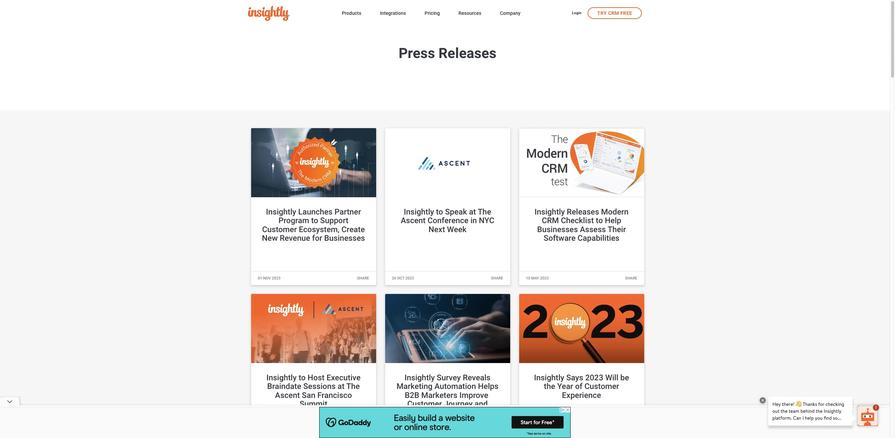 Task type: vqa. For each thing, say whether or not it's contained in the screenshot.
our
no



Task type: describe. For each thing, give the bounding box(es) containing it.
at inside insightly to host executive braindate sessions at the ascent san francisco summit
[[338, 382, 345, 391]]

braindate
[[267, 382, 301, 391]]

insightly releases modern crm checklist to help businesses assess their software capabilities
[[535, 207, 629, 243]]

assess
[[580, 225, 606, 234]]

capabilities
[[578, 234, 620, 243]]

revenue inside the insightly survey reveals marketing automation helps b2b marketers improve customer journey and increase revenue
[[448, 408, 478, 418]]

try crm free
[[598, 10, 633, 16]]

next
[[429, 225, 445, 234]]

program
[[279, 216, 309, 225]]

businesses inside insightly launches partner program to support customer ecosystem, create new revenue for businesses
[[324, 234, 365, 243]]

insightly survey reveals marketing automation helps b2b marketers improve customer journey and increase revenue
[[397, 373, 499, 418]]

2023 for nov
[[272, 276, 281, 281]]

insightly says 2023 will be the year of customer experience
[[534, 373, 629, 400]]

ascent inside insightly to host executive braindate sessions at the ascent san francisco summit
[[275, 391, 300, 400]]

will
[[606, 373, 619, 383]]

crm inside button
[[608, 10, 619, 16]]

launches
[[298, 207, 333, 217]]

may
[[531, 276, 539, 281]]

week
[[447, 225, 467, 234]]

support
[[320, 216, 349, 225]]

journey
[[444, 400, 473, 409]]

insightly to speak at the ascent conference in nyc next week
[[401, 207, 495, 234]]

crm inside the insightly releases modern crm checklist to help businesses assess their software capabilities
[[542, 216, 559, 225]]

01 nov 2023
[[258, 276, 281, 281]]

software
[[544, 234, 576, 243]]

of
[[575, 382, 583, 391]]

resources link
[[459, 9, 482, 18]]

26
[[392, 276, 396, 281]]

company
[[500, 10, 521, 16]]

the
[[544, 382, 556, 391]]

insightly for insightly survey reveals marketing automation helps b2b marketers improve customer journey and increase revenue
[[405, 373, 435, 383]]

create
[[342, 225, 365, 234]]

insightly logo image
[[248, 6, 290, 21]]

try
[[598, 10, 607, 16]]

insightly releases modern crm checklist to help businesses assess their software capabilities link
[[519, 128, 644, 271]]

experience
[[562, 391, 601, 400]]

pricing
[[425, 10, 440, 16]]

b2b
[[405, 391, 420, 400]]

says
[[567, 373, 584, 383]]

improve
[[460, 391, 489, 400]]

press releases
[[399, 45, 497, 61]]

login
[[572, 11, 582, 15]]

share for insightly launches partner program to support customer ecosystem, create new revenue for businesses
[[357, 276, 369, 281]]

insightly launches partner program to support customer ecosystem, create new revenue for businesses link
[[251, 128, 376, 271]]

san
[[302, 391, 316, 400]]

insightly for insightly to host executive braindate sessions at the ascent san francisco summit
[[267, 373, 297, 383]]

pricing link
[[425, 9, 440, 18]]

integrations link
[[380, 9, 406, 18]]

the inside the insightly to speak at the ascent conference in nyc next week
[[478, 207, 491, 217]]

10
[[526, 276, 531, 281]]

help
[[605, 216, 622, 225]]

customer inside insightly launches partner program to support customer ecosystem, create new revenue for businesses
[[262, 225, 297, 234]]

survey
[[437, 373, 461, 383]]

customer inside the insightly survey reveals marketing automation helps b2b marketers improve customer journey and increase revenue
[[407, 400, 442, 409]]

share for insightly releases modern crm checklist to help businesses assess their software capabilities
[[625, 276, 638, 281]]

marketing
[[397, 382, 433, 391]]

year
[[558, 382, 573, 391]]

to inside insightly to host executive braindate sessions at the ascent san francisco summit
[[299, 373, 306, 383]]

and
[[475, 400, 488, 409]]

at inside the insightly to speak at the ascent conference in nyc next week
[[469, 207, 476, 217]]

share for insightly to speak at the ascent conference in nyc next week
[[491, 276, 503, 281]]

try crm free link
[[588, 7, 642, 19]]

francisco
[[318, 391, 352, 400]]



Task type: locate. For each thing, give the bounding box(es) containing it.
insightly survey reveals marketing automation helps b2b marketers improve customer journey and increase revenue link
[[385, 294, 510, 437]]

2023 left will
[[586, 373, 604, 383]]

at
[[469, 207, 476, 217], [338, 382, 345, 391]]

1 share from the left
[[357, 276, 369, 281]]

marketers
[[421, 391, 458, 400]]

insightly says 2023 will be the year of customer experience link
[[519, 294, 644, 437]]

at right speak
[[469, 207, 476, 217]]

try crm free button
[[588, 7, 642, 19]]

insightly inside the insightly to speak at the ascent conference in nyc next week
[[404, 207, 434, 217]]

ascent left next
[[401, 216, 426, 225]]

releases inside the insightly releases modern crm checklist to help businesses assess their software capabilities
[[567, 207, 599, 217]]

revenue down the program
[[280, 234, 310, 243]]

2023 for oct
[[406, 276, 414, 281]]

sessions
[[303, 382, 336, 391]]

crm right the "try"
[[608, 10, 619, 16]]

revenue down improve
[[448, 408, 478, 418]]

1 horizontal spatial at
[[469, 207, 476, 217]]

releases for insightly
[[567, 207, 599, 217]]

insightly inside insightly says 2023 will be the year of customer experience
[[534, 373, 565, 383]]

share
[[357, 276, 369, 281], [491, 276, 503, 281], [625, 276, 638, 281]]

login link
[[572, 10, 582, 16]]

insightly to host executive braindate sessions at the ascent san francisco summit
[[267, 373, 361, 409]]

to
[[436, 207, 443, 217], [311, 216, 318, 225], [596, 216, 603, 225], [299, 373, 306, 383]]

integrations
[[380, 10, 406, 16]]

1 vertical spatial crm
[[542, 216, 559, 225]]

customer
[[262, 225, 297, 234], [585, 382, 620, 391], [407, 400, 442, 409]]

2 horizontal spatial customer
[[585, 382, 620, 391]]

company link
[[500, 9, 521, 18]]

revenue inside insightly launches partner program to support customer ecosystem, create new revenue for businesses
[[280, 234, 310, 243]]

the inside insightly to host executive braindate sessions at the ascent san francisco summit
[[346, 382, 360, 391]]

0 horizontal spatial ascent
[[275, 391, 300, 400]]

insightly inside insightly launches partner program to support customer ecosystem, create new revenue for businesses
[[266, 207, 296, 217]]

2023 for says
[[586, 373, 604, 383]]

1 horizontal spatial the
[[478, 207, 491, 217]]

0 vertical spatial at
[[469, 207, 476, 217]]

0 vertical spatial crm
[[608, 10, 619, 16]]

0 horizontal spatial the
[[346, 382, 360, 391]]

1 horizontal spatial revenue
[[448, 408, 478, 418]]

01
[[258, 276, 262, 281]]

0 horizontal spatial share
[[357, 276, 369, 281]]

products
[[342, 10, 361, 16]]

0 vertical spatial the
[[478, 207, 491, 217]]

2 horizontal spatial share
[[625, 276, 638, 281]]

2023 right 'oct'
[[406, 276, 414, 281]]

1 vertical spatial releases
[[567, 207, 599, 217]]

oct
[[397, 276, 405, 281]]

in
[[471, 216, 477, 225]]

0 horizontal spatial customer
[[262, 225, 297, 234]]

0 horizontal spatial businesses
[[324, 234, 365, 243]]

0 horizontal spatial releases
[[439, 45, 497, 61]]

to left speak
[[436, 207, 443, 217]]

conference
[[428, 216, 469, 225]]

1 horizontal spatial customer
[[407, 400, 442, 409]]

resources
[[459, 10, 482, 16]]

press
[[399, 45, 435, 61]]

2023 inside insightly says 2023 will be the year of customer experience
[[586, 373, 604, 383]]

0 horizontal spatial crm
[[542, 216, 559, 225]]

insightly to host executive braindate sessions at the ascent san francisco summit link
[[251, 294, 376, 437]]

revenue
[[280, 234, 310, 243], [448, 408, 478, 418]]

checklist
[[561, 216, 594, 225]]

1 vertical spatial at
[[338, 382, 345, 391]]

3 share from the left
[[625, 276, 638, 281]]

their
[[608, 225, 626, 234]]

automation
[[435, 382, 476, 391]]

insightly to speak at the ascent conference in nyc next week link
[[385, 128, 510, 271]]

2023 right "may"
[[540, 276, 549, 281]]

2023 for may
[[540, 276, 549, 281]]

crm up software
[[542, 216, 559, 225]]

insightly inside the insightly survey reveals marketing automation helps b2b marketers improve customer journey and increase revenue
[[405, 373, 435, 383]]

to left 'host'
[[299, 373, 306, 383]]

insightly inside the insightly releases modern crm checklist to help businesses assess their software capabilities
[[535, 207, 565, 217]]

0 horizontal spatial at
[[338, 382, 345, 391]]

at right sessions
[[338, 382, 345, 391]]

2 share from the left
[[491, 276, 503, 281]]

0 horizontal spatial revenue
[[280, 234, 310, 243]]

to inside the insightly to speak at the ascent conference in nyc next week
[[436, 207, 443, 217]]

insightly for insightly says 2023 will be the year of customer experience
[[534, 373, 565, 383]]

releases for press
[[439, 45, 497, 61]]

releases
[[439, 45, 497, 61], [567, 207, 599, 217]]

partner
[[335, 207, 361, 217]]

0 vertical spatial customer
[[262, 225, 297, 234]]

2023 right nov
[[272, 276, 281, 281]]

0 vertical spatial releases
[[439, 45, 497, 61]]

insightly
[[266, 207, 296, 217], [404, 207, 434, 217], [535, 207, 565, 217], [267, 373, 297, 383], [405, 373, 435, 383], [534, 373, 565, 383]]

to left help
[[596, 216, 603, 225]]

1 vertical spatial customer
[[585, 382, 620, 391]]

to up for at the bottom
[[311, 216, 318, 225]]

insightly for insightly launches partner program to support customer ecosystem, create new revenue for businesses
[[266, 207, 296, 217]]

1 horizontal spatial ascent
[[401, 216, 426, 225]]

speak
[[445, 207, 467, 217]]

1 horizontal spatial share
[[491, 276, 503, 281]]

2023
[[272, 276, 281, 281], [406, 276, 414, 281], [540, 276, 549, 281], [586, 373, 604, 383]]

0 vertical spatial ascent
[[401, 216, 426, 225]]

insightly for insightly to speak at the ascent conference in nyc next week
[[404, 207, 434, 217]]

insightly logo link
[[248, 6, 331, 21]]

to inside the insightly releases modern crm checklist to help businesses assess their software capabilities
[[596, 216, 603, 225]]

to inside insightly launches partner program to support customer ecosystem, create new revenue for businesses
[[311, 216, 318, 225]]

1 vertical spatial the
[[346, 382, 360, 391]]

2 vertical spatial customer
[[407, 400, 442, 409]]

insightly launches partner program to support customer ecosystem, create new revenue for businesses
[[262, 207, 365, 243]]

insightly for insightly releases modern crm checklist to help businesses assess their software capabilities
[[535, 207, 565, 217]]

nov
[[263, 276, 271, 281]]

26 oct 2023
[[392, 276, 414, 281]]

for
[[312, 234, 322, 243]]

crm
[[608, 10, 619, 16], [542, 216, 559, 225]]

ascent
[[401, 216, 426, 225], [275, 391, 300, 400]]

free
[[621, 10, 633, 16]]

1 vertical spatial ascent
[[275, 391, 300, 400]]

customer inside insightly says 2023 will be the year of customer experience
[[585, 382, 620, 391]]

reveals
[[463, 373, 491, 383]]

1 horizontal spatial crm
[[608, 10, 619, 16]]

1 horizontal spatial businesses
[[537, 225, 578, 234]]

ascent inside the insightly to speak at the ascent conference in nyc next week
[[401, 216, 426, 225]]

10 may 2023
[[526, 276, 549, 281]]

be
[[621, 373, 629, 383]]

1 horizontal spatial releases
[[567, 207, 599, 217]]

insightly inside insightly to host executive braindate sessions at the ascent san francisco summit
[[267, 373, 297, 383]]

increase
[[415, 408, 446, 418]]

the right in
[[478, 207, 491, 217]]

host
[[308, 373, 325, 383]]

ascent left san
[[275, 391, 300, 400]]

helps
[[478, 382, 499, 391]]

0 vertical spatial revenue
[[280, 234, 310, 243]]

businesses inside the insightly releases modern crm checklist to help businesses assess their software capabilities
[[537, 225, 578, 234]]

executive
[[327, 373, 361, 383]]

1 vertical spatial revenue
[[448, 408, 478, 418]]

the
[[478, 207, 491, 217], [346, 382, 360, 391]]

new
[[262, 234, 278, 243]]

nyc
[[479, 216, 495, 225]]

modern
[[601, 207, 629, 217]]

the right sessions
[[346, 382, 360, 391]]

businesses
[[537, 225, 578, 234], [324, 234, 365, 243]]

products link
[[342, 9, 361, 18]]

ecosystem,
[[299, 225, 340, 234]]

summit
[[300, 400, 328, 409]]



